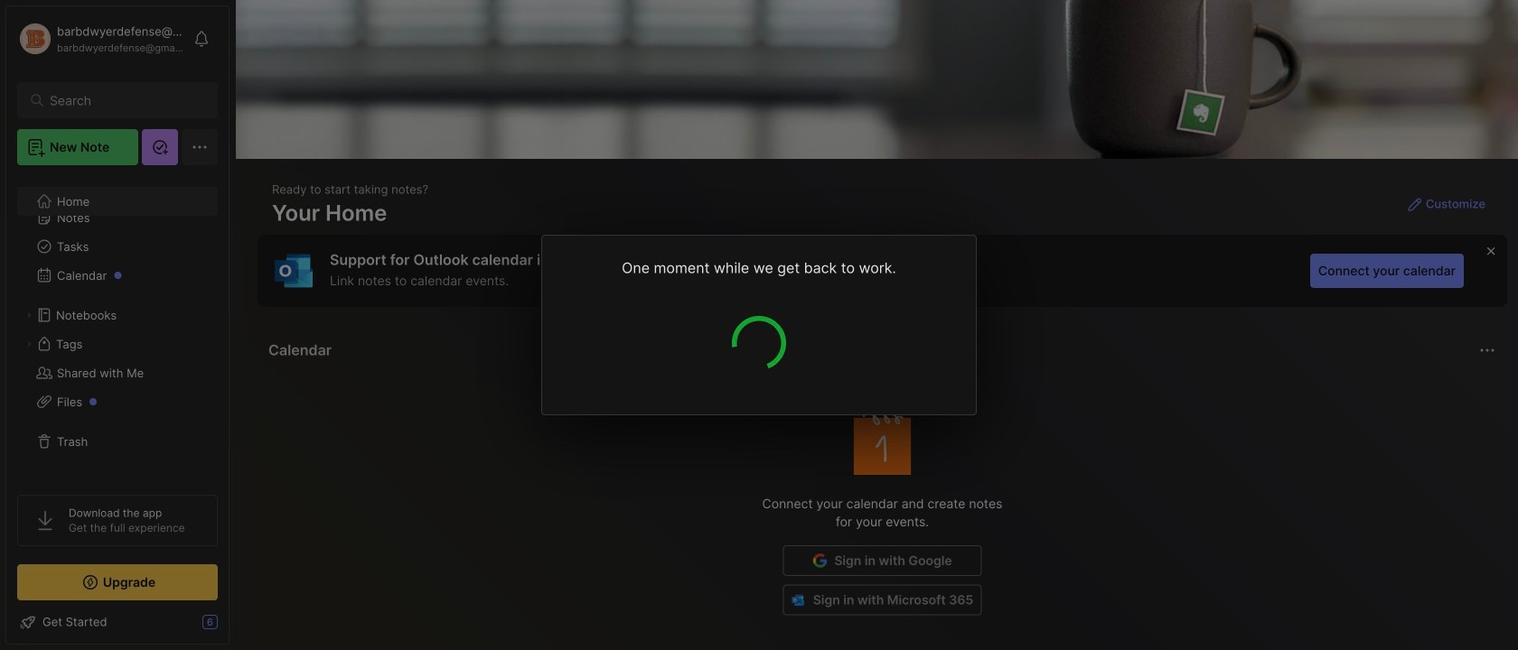 Task type: locate. For each thing, give the bounding box(es) containing it.
none search field inside main 'element'
[[50, 89, 194, 111]]

expand notebooks image
[[24, 310, 34, 321]]

tree
[[6, 174, 229, 479]]

expand tags image
[[24, 339, 34, 350]]

Search text field
[[50, 92, 194, 109]]

None search field
[[50, 89, 194, 111]]



Task type: describe. For each thing, give the bounding box(es) containing it.
main element
[[0, 0, 235, 651]]

tree inside main 'element'
[[6, 174, 229, 479]]



Task type: vqa. For each thing, say whether or not it's contained in the screenshot.
Expand Tags 'icon'
yes



